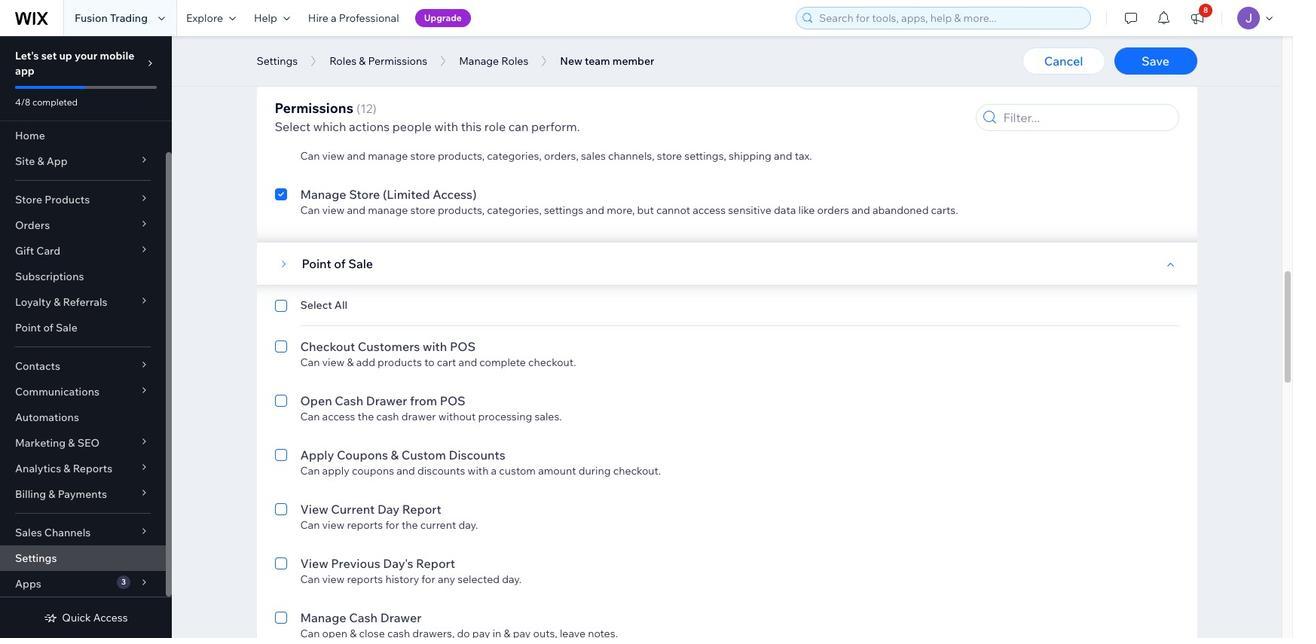 Task type: describe. For each thing, give the bounding box(es) containing it.
orders,
[[544, 149, 579, 163]]

permissions inside permissions ( 12 ) select which actions people with this role can perform.
[[275, 100, 354, 117]]

cash
[[377, 410, 399, 424]]

& inside the apply coupons & custom discounts can apply coupons and discounts with a custom amount during checkout.
[[391, 448, 399, 463]]

manage inside "manage store can view and manage store products, categories, orders, sales channels, store settings, shipping and tax."
[[368, 149, 408, 163]]

role
[[485, 119, 506, 134]]

orders button
[[0, 213, 166, 238]]

help button
[[245, 0, 299, 36]]

fusion trading
[[75, 11, 148, 25]]

card
[[36, 244, 60, 258]]

data
[[774, 204, 797, 217]]

sales.
[[535, 410, 562, 424]]

apps
[[15, 578, 41, 591]]

settings button
[[249, 50, 305, 72]]

select for stores
[[300, 92, 332, 106]]

new
[[560, 54, 583, 68]]

quick access button
[[44, 612, 128, 625]]

history
[[386, 573, 419, 587]]

sales
[[581, 149, 606, 163]]

abandoned
[[873, 204, 929, 217]]

sensitive
[[729, 204, 772, 217]]

mobile
[[100, 49, 135, 63]]

store down 'people' at the left of page
[[411, 149, 436, 163]]

) for stores
[[352, 50, 356, 65]]

perform.
[[532, 119, 580, 134]]

for inside view previous day's report can view reports history for any selected day.
[[422, 573, 436, 587]]

can inside 'checkout customers with pos can view & add products to cart and complete checkout.'
[[300, 356, 320, 369]]

custom
[[402, 448, 446, 463]]

settings for settings button
[[257, 54, 298, 68]]

can
[[509, 119, 529, 134]]

coupons
[[352, 465, 394, 478]]

orders
[[818, 204, 850, 217]]

and inside 'checkout customers with pos can view & add products to cart and complete checkout.'
[[459, 356, 477, 369]]

upgrade
[[424, 12, 462, 23]]

checkout
[[300, 339, 355, 354]]

store inside dropdown button
[[15, 193, 42, 207]]

loyalty & referrals
[[15, 296, 108, 309]]

stores
[[302, 50, 339, 65]]

cart
[[437, 356, 457, 369]]

4/8
[[15, 97, 30, 108]]

sales channels button
[[0, 520, 166, 546]]

point of sale link
[[0, 315, 166, 341]]

billing
[[15, 488, 46, 501]]

day
[[378, 502, 400, 517]]

subscriptions
[[15, 270, 84, 284]]

fusion
[[75, 11, 108, 25]]

to
[[425, 356, 435, 369]]

view for current
[[322, 519, 345, 532]]

report for view previous day's report
[[416, 557, 455, 572]]

manage inside manage store (limited access) can view and manage store products, categories, settings and more, but cannot access sensitive data like orders and abandoned carts.
[[368, 204, 408, 217]]

this
[[461, 119, 482, 134]]

sales channels
[[15, 526, 91, 540]]

marketing & seo
[[15, 437, 100, 450]]

drawer for open
[[366, 394, 408, 409]]

0 vertical spatial sale
[[349, 256, 373, 271]]

Filter... field
[[1000, 105, 1174, 130]]

manage cash drawer
[[300, 611, 422, 626]]

categories, inside "manage store can view and manage store products, categories, orders, sales channels, store settings, shipping and tax."
[[487, 149, 542, 163]]

day. inside view current day report can view reports for the current day.
[[459, 519, 478, 532]]

tax.
[[795, 149, 813, 163]]

channels,
[[609, 149, 655, 163]]

0 vertical spatial a
[[331, 11, 337, 25]]

communications button
[[0, 379, 166, 405]]

sidebar element
[[0, 36, 172, 639]]

& for referrals
[[54, 296, 61, 309]]

billing & payments
[[15, 488, 107, 501]]

member
[[613, 54, 655, 68]]

apply
[[322, 465, 350, 478]]

drawer
[[402, 410, 436, 424]]

reports
[[73, 462, 113, 476]]

0 vertical spatial of
[[334, 256, 346, 271]]

& inside 'checkout customers with pos can view & add products to cart and complete checkout.'
[[347, 356, 354, 369]]

billing & payments button
[[0, 482, 166, 507]]

any
[[438, 573, 455, 587]]

cancel button
[[1023, 48, 1106, 75]]

all for checkout
[[335, 299, 348, 312]]

coupons
[[337, 448, 388, 463]]

4/8 completed
[[15, 97, 78, 108]]

automations
[[15, 411, 79, 425]]

& for payments
[[48, 488, 55, 501]]

store products button
[[0, 187, 166, 213]]

team
[[585, 54, 611, 68]]

apply
[[300, 448, 334, 463]]

( for permissions
[[357, 101, 361, 116]]

cannot
[[657, 204, 691, 217]]

shipping
[[729, 149, 772, 163]]

explore
[[186, 11, 223, 25]]

loyalty & referrals button
[[0, 290, 166, 315]]

more,
[[607, 204, 635, 217]]

products, inside manage store (limited access) can view and manage store products, categories, settings and more, but cannot access sensitive data like orders and abandoned carts.
[[438, 204, 485, 217]]

roles & permissions button
[[322, 50, 435, 72]]

select inside permissions ( 12 ) select which actions people with this role can perform.
[[275, 119, 311, 134]]

selected
[[458, 573, 500, 587]]

new team member
[[560, 54, 655, 68]]

store for can
[[349, 133, 380, 148]]

products
[[45, 193, 90, 207]]

manage for manage cash drawer
[[300, 611, 347, 626]]

store inside manage store (limited access) can view and manage store products, categories, settings and more, but cannot access sensitive data like orders and abandoned carts.
[[411, 204, 436, 217]]

3
[[121, 578, 126, 587]]

roles inside 'button'
[[330, 54, 357, 68]]

app
[[47, 155, 68, 168]]

sales
[[15, 526, 42, 540]]

new team member button
[[553, 50, 662, 72]]

select for point of sale
[[300, 299, 332, 312]]

day. inside view previous day's report can view reports history for any selected day.
[[502, 573, 522, 587]]

can inside "manage store can view and manage store products, categories, orders, sales channels, store settings, shipping and tax."
[[300, 149, 320, 163]]

0 vertical spatial point of sale
[[302, 256, 373, 271]]

marketing & seo button
[[0, 431, 166, 456]]

) for permissions
[[373, 101, 377, 116]]

roles inside button
[[502, 54, 529, 68]]

point inside sidebar element
[[15, 321, 41, 335]]

drawer for manage
[[381, 611, 422, 626]]

( for stores
[[342, 50, 346, 65]]

amount
[[539, 465, 577, 478]]

point of sale inside sidebar element
[[15, 321, 78, 335]]

subscriptions link
[[0, 264, 166, 290]]

hire
[[308, 11, 329, 25]]

communications
[[15, 385, 100, 399]]

view inside "manage store can view and manage store products, categories, orders, sales channels, store settings, shipping and tax."
[[322, 149, 345, 163]]

manage for manage store can view and manage store products, categories, orders, sales channels, store settings, shipping and tax.
[[300, 133, 347, 148]]

settings link
[[0, 546, 166, 572]]



Task type: locate. For each thing, give the bounding box(es) containing it.
manage for manage roles
[[459, 54, 499, 68]]

2 manage from the top
[[368, 204, 408, 217]]

store inside manage store (limited access) can view and manage store products, categories, settings and more, but cannot access sensitive data like orders and abandoned carts.
[[349, 187, 380, 202]]

& left "seo"
[[68, 437, 75, 450]]

analytics
[[15, 462, 61, 476]]

0 horizontal spatial (
[[342, 50, 346, 65]]

store down (limited
[[411, 204, 436, 217]]

& right site
[[37, 155, 44, 168]]

& inside 'button'
[[359, 54, 366, 68]]

1 horizontal spatial a
[[491, 465, 497, 478]]

1 vertical spatial a
[[491, 465, 497, 478]]

discounts
[[418, 465, 466, 478]]

current
[[331, 502, 375, 517]]

( up actions
[[357, 101, 361, 116]]

manage roles
[[459, 54, 529, 68]]

settings
[[544, 204, 584, 217]]

the left current on the bottom left
[[402, 519, 418, 532]]

1 horizontal spatial permissions
[[368, 54, 428, 68]]

permissions up which
[[275, 100, 354, 117]]

0 vertical spatial reports
[[347, 519, 383, 532]]

view inside manage store (limited access) can view and manage store products, categories, settings and more, but cannot access sensitive data like orders and abandoned carts.
[[322, 204, 345, 217]]

select all up which
[[300, 92, 348, 106]]

trading
[[110, 11, 148, 25]]

manage inside "manage store can view and manage store products, categories, orders, sales channels, store settings, shipping and tax."
[[300, 133, 347, 148]]

report inside view previous day's report can view reports history for any selected day.
[[416, 557, 455, 572]]

0 vertical spatial all
[[335, 92, 348, 106]]

drawer down the history
[[381, 611, 422, 626]]

0 vertical spatial view
[[300, 502, 329, 517]]

reports for current
[[347, 519, 383, 532]]

pos inside open cash drawer from pos can access the cash drawer without processing sales.
[[440, 394, 466, 409]]

manage store (limited access) can view and manage store products, categories, settings and more, but cannot access sensitive data like orders and abandoned carts.
[[300, 187, 959, 217]]

view left current at the bottom of page
[[300, 502, 329, 517]]

view inside view current day report can view reports for the current day.
[[322, 519, 345, 532]]

1 vertical spatial reports
[[347, 573, 383, 587]]

select left which
[[275, 119, 311, 134]]

6 can from the top
[[300, 519, 320, 532]]

with inside the apply coupons & custom discounts can apply coupons and discounts with a custom amount during checkout.
[[468, 465, 489, 478]]

0 vertical spatial select
[[300, 92, 332, 106]]

3 can from the top
[[300, 356, 320, 369]]

2 vertical spatial with
[[468, 465, 489, 478]]

select all for stores
[[300, 92, 348, 106]]

access inside manage store (limited access) can view and manage store products, categories, settings and more, but cannot access sensitive data like orders and abandoned carts.
[[693, 204, 726, 217]]

of inside sidebar element
[[43, 321, 53, 335]]

quick access
[[62, 612, 128, 625]]

channels
[[44, 526, 91, 540]]

& for seo
[[68, 437, 75, 450]]

1 vertical spatial select all
[[300, 299, 348, 312]]

) right "stores"
[[352, 50, 356, 65]]

12
[[361, 101, 373, 116]]

view left previous
[[300, 557, 329, 572]]

select up checkout
[[300, 299, 332, 312]]

but
[[638, 204, 654, 217]]

for inside view current day report can view reports for the current day.
[[386, 519, 399, 532]]

0 vertical spatial checkout.
[[529, 356, 576, 369]]

0 vertical spatial access
[[693, 204, 726, 217]]

referrals
[[63, 296, 108, 309]]

let's
[[15, 49, 39, 63]]

1 horizontal spatial sale
[[349, 256, 373, 271]]

day's
[[383, 557, 414, 572]]

0 horizontal spatial of
[[43, 321, 53, 335]]

products, down access)
[[438, 204, 485, 217]]

pos
[[450, 339, 476, 354], [440, 394, 466, 409]]

1 horizontal spatial of
[[334, 256, 346, 271]]

0 horizontal spatial settings
[[15, 552, 57, 566]]

1 vertical spatial checkout.
[[614, 465, 662, 478]]

1 can from the top
[[300, 149, 320, 163]]

view for view previous day's report
[[300, 557, 329, 572]]

for left any
[[422, 573, 436, 587]]

1 horizontal spatial )
[[373, 101, 377, 116]]

can inside open cash drawer from pos can access the cash drawer without processing sales.
[[300, 410, 320, 424]]

0 vertical spatial cash
[[335, 394, 364, 409]]

store inside "manage store can view and manage store products, categories, orders, sales channels, store settings, shipping and tax."
[[349, 133, 380, 148]]

2 products, from the top
[[438, 204, 485, 217]]

2 reports from the top
[[347, 573, 383, 587]]

store up orders
[[15, 193, 42, 207]]

site & app button
[[0, 149, 166, 174]]

categories, inside manage store (limited access) can view and manage store products, categories, settings and more, but cannot access sensitive data like orders and abandoned carts.
[[487, 204, 542, 217]]

0 vertical spatial )
[[352, 50, 356, 65]]

a down discounts at the bottom of the page
[[491, 465, 497, 478]]

1 vertical spatial )
[[373, 101, 377, 116]]

can inside view current day report can view reports for the current day.
[[300, 519, 320, 532]]

manage inside manage store (limited access) can view and manage store products, categories, settings and more, but cannot access sensitive data like orders and abandoned carts.
[[300, 187, 347, 202]]

1 horizontal spatial (
[[357, 101, 361, 116]]

0 horizontal spatial for
[[386, 519, 399, 532]]

0 horizontal spatial the
[[358, 410, 374, 424]]

1 horizontal spatial day.
[[502, 573, 522, 587]]

your
[[75, 49, 97, 63]]

1 all from the top
[[335, 92, 348, 106]]

a right hire
[[331, 11, 337, 25]]

( inside permissions ( 12 ) select which actions people with this role can perform.
[[357, 101, 361, 116]]

select up which
[[300, 92, 332, 106]]

checkout. right complete
[[529, 356, 576, 369]]

of
[[334, 256, 346, 271], [43, 321, 53, 335]]

the inside open cash drawer from pos can access the cash drawer without processing sales.
[[358, 410, 374, 424]]

0 horizontal spatial roles
[[330, 54, 357, 68]]

payments
[[58, 488, 107, 501]]

manage for manage store (limited access) can view and manage store products, categories, settings and more, but cannot access sensitive data like orders and abandoned carts.
[[300, 187, 347, 202]]

1 vertical spatial all
[[335, 299, 348, 312]]

sale inside sidebar element
[[56, 321, 78, 335]]

gift card
[[15, 244, 60, 258]]

access down open
[[322, 410, 356, 424]]

drawer
[[366, 394, 408, 409], [381, 611, 422, 626]]

0 vertical spatial products,
[[438, 149, 485, 163]]

day. right selected
[[502, 573, 522, 587]]

permissions
[[368, 54, 428, 68], [275, 100, 354, 117]]

cash for manage
[[349, 611, 378, 626]]

settings for settings link
[[15, 552, 57, 566]]

1 vertical spatial access
[[322, 410, 356, 424]]

open
[[300, 394, 332, 409]]

open cash drawer from pos can access the cash drawer without processing sales.
[[300, 394, 562, 424]]

0 vertical spatial categories,
[[487, 149, 542, 163]]

0 vertical spatial (
[[342, 50, 346, 65]]

with inside 'checkout customers with pos can view & add products to cart and complete checkout.'
[[423, 339, 447, 354]]

settings inside button
[[257, 54, 298, 68]]

with down discounts at the bottom of the page
[[468, 465, 489, 478]]

automations link
[[0, 405, 166, 431]]

manage down upgrade button
[[459, 54, 499, 68]]

1 vertical spatial view
[[300, 557, 329, 572]]

0 vertical spatial select all
[[300, 92, 348, 106]]

view for store
[[322, 204, 345, 217]]

drawer up cash
[[366, 394, 408, 409]]

4 view from the top
[[322, 519, 345, 532]]

view for view current day report
[[300, 502, 329, 517]]

access inside open cash drawer from pos can access the cash drawer without processing sales.
[[322, 410, 356, 424]]

stores ( 2 )
[[302, 50, 356, 65]]

cancel
[[1045, 54, 1084, 69]]

site & app
[[15, 155, 68, 168]]

settings down help 'button'
[[257, 54, 298, 68]]

completed
[[32, 97, 78, 108]]

0 horizontal spatial access
[[322, 410, 356, 424]]

reports down current at the bottom of page
[[347, 519, 383, 532]]

view for customers
[[322, 356, 345, 369]]

1 horizontal spatial for
[[422, 573, 436, 587]]

with inside permissions ( 12 ) select which actions people with this role can perform.
[[435, 119, 459, 134]]

all for manage
[[335, 92, 348, 106]]

reports inside view current day report can view reports for the current day.
[[347, 519, 383, 532]]

2 select all from the top
[[300, 299, 348, 312]]

pos up without
[[440, 394, 466, 409]]

1 vertical spatial point of sale
[[15, 321, 78, 335]]

the inside view current day report can view reports for the current day.
[[402, 519, 418, 532]]

Search for tools, apps, help & more... field
[[815, 8, 1087, 29]]

day. right current on the bottom left
[[459, 519, 478, 532]]

0 horizontal spatial permissions
[[275, 100, 354, 117]]

1 vertical spatial point
[[15, 321, 41, 335]]

checkout. inside 'checkout customers with pos can view & add products to cart and complete checkout.'
[[529, 356, 576, 369]]

0 vertical spatial report
[[403, 502, 442, 517]]

contacts button
[[0, 354, 166, 379]]

1 horizontal spatial point
[[302, 256, 332, 271]]

customers
[[358, 339, 420, 354]]

1 horizontal spatial checkout.
[[614, 465, 662, 478]]

store left the settings,
[[657, 149, 683, 163]]

report
[[403, 502, 442, 517], [416, 557, 455, 572]]

products, down this
[[438, 149, 485, 163]]

0 vertical spatial drawer
[[366, 394, 408, 409]]

0 horizontal spatial )
[[352, 50, 356, 65]]

products, inside "manage store can view and manage store products, categories, orders, sales channels, store settings, shipping and tax."
[[438, 149, 485, 163]]

reports down previous
[[347, 573, 383, 587]]

3 view from the top
[[322, 356, 345, 369]]

0 vertical spatial the
[[358, 410, 374, 424]]

manage down actions
[[368, 149, 408, 163]]

1 vertical spatial (
[[357, 101, 361, 116]]

1 categories, from the top
[[487, 149, 542, 163]]

5 can from the top
[[300, 465, 320, 478]]

2 roles from the left
[[502, 54, 529, 68]]

permissions inside 'button'
[[368, 54, 428, 68]]

manage down previous
[[300, 611, 347, 626]]

checkout customers with pos can view & add products to cart and complete checkout.
[[300, 339, 576, 369]]

1 horizontal spatial access
[[693, 204, 726, 217]]

1 vertical spatial products,
[[438, 204, 485, 217]]

2 view from the top
[[322, 204, 345, 217]]

store left (limited
[[349, 187, 380, 202]]

complete
[[480, 356, 526, 369]]

5 view from the top
[[322, 573, 345, 587]]

1 vertical spatial the
[[402, 519, 418, 532]]

manage down which
[[300, 187, 347, 202]]

0 vertical spatial for
[[386, 519, 399, 532]]

cash down previous
[[349, 611, 378, 626]]

view current day report can view reports for the current day.
[[300, 502, 478, 532]]

settings inside sidebar element
[[15, 552, 57, 566]]

can inside the apply coupons & custom discounts can apply coupons and discounts with a custom amount during checkout.
[[300, 465, 320, 478]]

store down 12
[[349, 133, 380, 148]]

can
[[300, 149, 320, 163], [300, 204, 320, 217], [300, 356, 320, 369], [300, 410, 320, 424], [300, 465, 320, 478], [300, 519, 320, 532], [300, 573, 320, 587]]

0 horizontal spatial point
[[15, 321, 41, 335]]

1 select all from the top
[[300, 92, 348, 106]]

store
[[411, 149, 436, 163], [657, 149, 683, 163], [411, 204, 436, 217]]

reports
[[347, 519, 383, 532], [347, 573, 383, 587]]

1 horizontal spatial roles
[[502, 54, 529, 68]]

reports for previous
[[347, 573, 383, 587]]

a inside the apply coupons & custom discounts can apply coupons and discounts with a custom amount during checkout.
[[491, 465, 497, 478]]

the left cash
[[358, 410, 374, 424]]

) up actions
[[373, 101, 377, 116]]

select all
[[300, 92, 348, 106], [300, 299, 348, 312]]

pos inside 'checkout customers with pos can view & add products to cart and complete checkout.'
[[450, 339, 476, 354]]

1 vertical spatial select
[[275, 119, 311, 134]]

& for permissions
[[359, 54, 366, 68]]

1 vertical spatial categories,
[[487, 204, 542, 217]]

1 vertical spatial permissions
[[275, 100, 354, 117]]

permissions right 2
[[368, 54, 428, 68]]

1 vertical spatial drawer
[[381, 611, 422, 626]]

1 vertical spatial of
[[43, 321, 53, 335]]

manage down (limited
[[368, 204, 408, 217]]

4 can from the top
[[300, 410, 320, 424]]

0 vertical spatial manage
[[368, 149, 408, 163]]

pos up cart
[[450, 339, 476, 354]]

0 vertical spatial settings
[[257, 54, 298, 68]]

set
[[41, 49, 57, 63]]

people
[[393, 119, 432, 134]]

store
[[349, 133, 380, 148], [349, 187, 380, 202], [15, 193, 42, 207]]

select all up checkout
[[300, 299, 348, 312]]

1 vertical spatial pos
[[440, 394, 466, 409]]

& right the billing
[[48, 488, 55, 501]]

checkout. right during
[[614, 465, 662, 478]]

& right loyalty
[[54, 296, 61, 309]]

and
[[347, 149, 366, 163], [774, 149, 793, 163], [347, 204, 366, 217], [586, 204, 605, 217], [852, 204, 871, 217], [459, 356, 477, 369], [397, 465, 415, 478]]

None checkbox
[[275, 131, 287, 163], [275, 186, 287, 217], [275, 338, 287, 369], [275, 392, 287, 424], [275, 131, 287, 163], [275, 186, 287, 217], [275, 338, 287, 369], [275, 392, 287, 424]]

0 vertical spatial pos
[[450, 339, 476, 354]]

7 can from the top
[[300, 573, 320, 587]]

cash for open
[[335, 394, 364, 409]]

can inside manage store (limited access) can view and manage store products, categories, settings and more, but cannot access sensitive data like orders and abandoned carts.
[[300, 204, 320, 217]]

select
[[300, 92, 332, 106], [275, 119, 311, 134], [300, 299, 332, 312]]

cash inside open cash drawer from pos can access the cash drawer without processing sales.
[[335, 394, 364, 409]]

up
[[59, 49, 72, 63]]

manage store can view and manage store products, categories, orders, sales channels, store settings, shipping and tax.
[[300, 133, 813, 163]]

report up any
[[416, 557, 455, 572]]

1 vertical spatial sale
[[56, 321, 78, 335]]

2 all from the top
[[335, 299, 348, 312]]

manage inside button
[[459, 54, 499, 68]]

store products
[[15, 193, 90, 207]]

home link
[[0, 123, 166, 149]]

1 products, from the top
[[438, 149, 485, 163]]

0 horizontal spatial a
[[331, 11, 337, 25]]

access right cannot at top right
[[693, 204, 726, 217]]

reports inside view previous day's report can view reports history for any selected day.
[[347, 573, 383, 587]]

and inside the apply coupons & custom discounts can apply coupons and discounts with a custom amount during checkout.
[[397, 465, 415, 478]]

0 vertical spatial point
[[302, 256, 332, 271]]

1 horizontal spatial the
[[402, 519, 418, 532]]

) inside permissions ( 12 ) select which actions people with this role can perform.
[[373, 101, 377, 116]]

1 vertical spatial day.
[[502, 573, 522, 587]]

0 vertical spatial with
[[435, 119, 459, 134]]

actions
[[349, 119, 390, 134]]

& left add
[[347, 356, 354, 369]]

manage left actions
[[300, 133, 347, 148]]

without
[[439, 410, 476, 424]]

1 horizontal spatial point of sale
[[302, 256, 373, 271]]

current
[[421, 519, 456, 532]]

0 horizontal spatial day.
[[459, 519, 478, 532]]

0 vertical spatial permissions
[[368, 54, 428, 68]]

(limited
[[383, 187, 430, 202]]

previous
[[331, 557, 381, 572]]

categories, down can
[[487, 149, 542, 163]]

analytics & reports button
[[0, 456, 166, 482]]

0 horizontal spatial sale
[[56, 321, 78, 335]]

roles & permissions
[[330, 54, 428, 68]]

permissions ( 12 ) select which actions people with this role can perform.
[[275, 100, 580, 134]]

view for previous
[[322, 573, 345, 587]]

0 horizontal spatial checkout.
[[529, 356, 576, 369]]

view inside view previous day's report can view reports history for any selected day.
[[300, 557, 329, 572]]

8
[[1204, 5, 1209, 15]]

apply coupons & custom discounts can apply coupons and discounts with a custom amount during checkout.
[[300, 448, 662, 478]]

1 vertical spatial for
[[422, 573, 436, 587]]

which
[[313, 119, 346, 134]]

with up to
[[423, 339, 447, 354]]

1 view from the top
[[300, 502, 329, 517]]

1 vertical spatial settings
[[15, 552, 57, 566]]

view inside view previous day's report can view reports history for any selected day.
[[322, 573, 345, 587]]

quick
[[62, 612, 91, 625]]

report for view current day report
[[403, 502, 442, 517]]

0 horizontal spatial point of sale
[[15, 321, 78, 335]]

loyalty
[[15, 296, 51, 309]]

2 categories, from the top
[[487, 204, 542, 217]]

2 view from the top
[[300, 557, 329, 572]]

& inside 'popup button'
[[37, 155, 44, 168]]

& right 2
[[359, 54, 366, 68]]

checkout. inside the apply coupons & custom discounts can apply coupons and discounts with a custom amount during checkout.
[[614, 465, 662, 478]]

app
[[15, 64, 35, 78]]

None checkbox
[[275, 92, 287, 110], [275, 299, 287, 317], [275, 446, 287, 478], [275, 501, 287, 532], [275, 555, 287, 587], [275, 609, 287, 639], [275, 92, 287, 110], [275, 299, 287, 317], [275, 446, 287, 478], [275, 501, 287, 532], [275, 555, 287, 587], [275, 609, 287, 639]]

1 reports from the top
[[347, 519, 383, 532]]

& up coupons on the bottom left of page
[[391, 448, 399, 463]]

cash right open
[[335, 394, 364, 409]]

save
[[1142, 54, 1170, 69]]

categories, left settings
[[487, 204, 542, 217]]

& for reports
[[64, 462, 71, 476]]

add
[[356, 356, 375, 369]]

report inside view current day report can view reports for the current day.
[[403, 502, 442, 517]]

upgrade button
[[415, 9, 471, 27]]

1 vertical spatial manage
[[368, 204, 408, 217]]

settings down sales
[[15, 552, 57, 566]]

roles
[[330, 54, 357, 68], [502, 54, 529, 68]]

2 can from the top
[[300, 204, 320, 217]]

view inside view current day report can view reports for the current day.
[[300, 502, 329, 517]]

1 view from the top
[[322, 149, 345, 163]]

8 button
[[1182, 0, 1215, 36]]

1 vertical spatial with
[[423, 339, 447, 354]]

1 vertical spatial report
[[416, 557, 455, 572]]

1 vertical spatial cash
[[349, 611, 378, 626]]

can inside view previous day's report can view reports history for any selected day.
[[300, 573, 320, 587]]

sale
[[349, 256, 373, 271], [56, 321, 78, 335]]

& for app
[[37, 155, 44, 168]]

1 horizontal spatial settings
[[257, 54, 298, 68]]

store for (limited
[[349, 187, 380, 202]]

1 manage from the top
[[368, 149, 408, 163]]

report up current on the bottom left
[[403, 502, 442, 517]]

1 roles from the left
[[330, 54, 357, 68]]

( right "stores"
[[342, 50, 346, 65]]

for down day
[[386, 519, 399, 532]]

view inside 'checkout customers with pos can view & add products to cart and complete checkout.'
[[322, 356, 345, 369]]

all left 12
[[335, 92, 348, 106]]

analytics & reports
[[15, 462, 113, 476]]

for
[[386, 519, 399, 532], [422, 573, 436, 587]]

all up checkout
[[335, 299, 348, 312]]

gift
[[15, 244, 34, 258]]

0 vertical spatial day.
[[459, 519, 478, 532]]

& left reports
[[64, 462, 71, 476]]

select all for point of sale
[[300, 299, 348, 312]]

2 vertical spatial select
[[300, 299, 332, 312]]

with left this
[[435, 119, 459, 134]]

drawer inside open cash drawer from pos can access the cash drawer without processing sales.
[[366, 394, 408, 409]]

categories,
[[487, 149, 542, 163], [487, 204, 542, 217]]

marketing
[[15, 437, 66, 450]]



Task type: vqa. For each thing, say whether or not it's contained in the screenshot.


